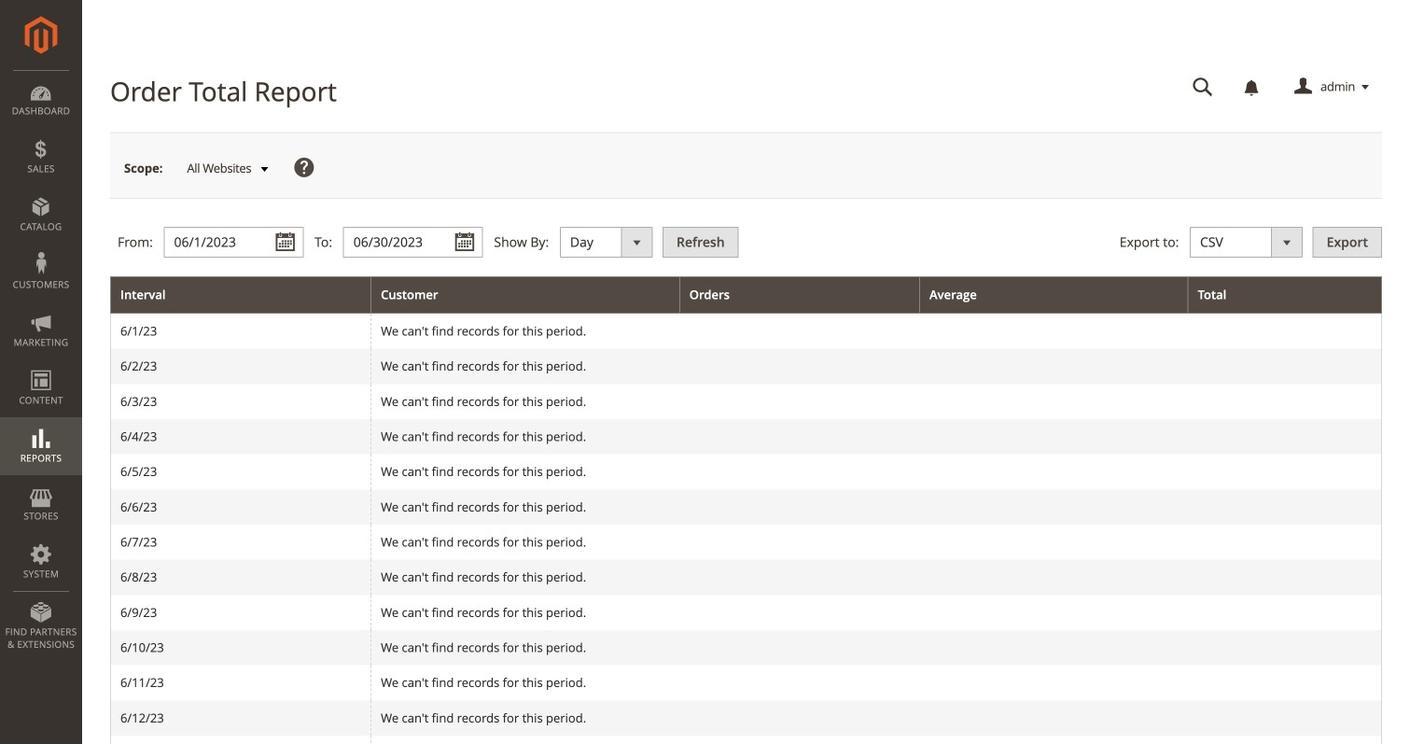 Task type: vqa. For each thing, say whether or not it's contained in the screenshot.
From text field
no



Task type: locate. For each thing, give the bounding box(es) containing it.
menu bar
[[0, 70, 82, 660]]

magento admin panel image
[[25, 16, 57, 54]]

None text field
[[1180, 71, 1227, 104], [164, 227, 304, 258], [343, 227, 483, 258], [1180, 71, 1227, 104], [164, 227, 304, 258], [343, 227, 483, 258]]



